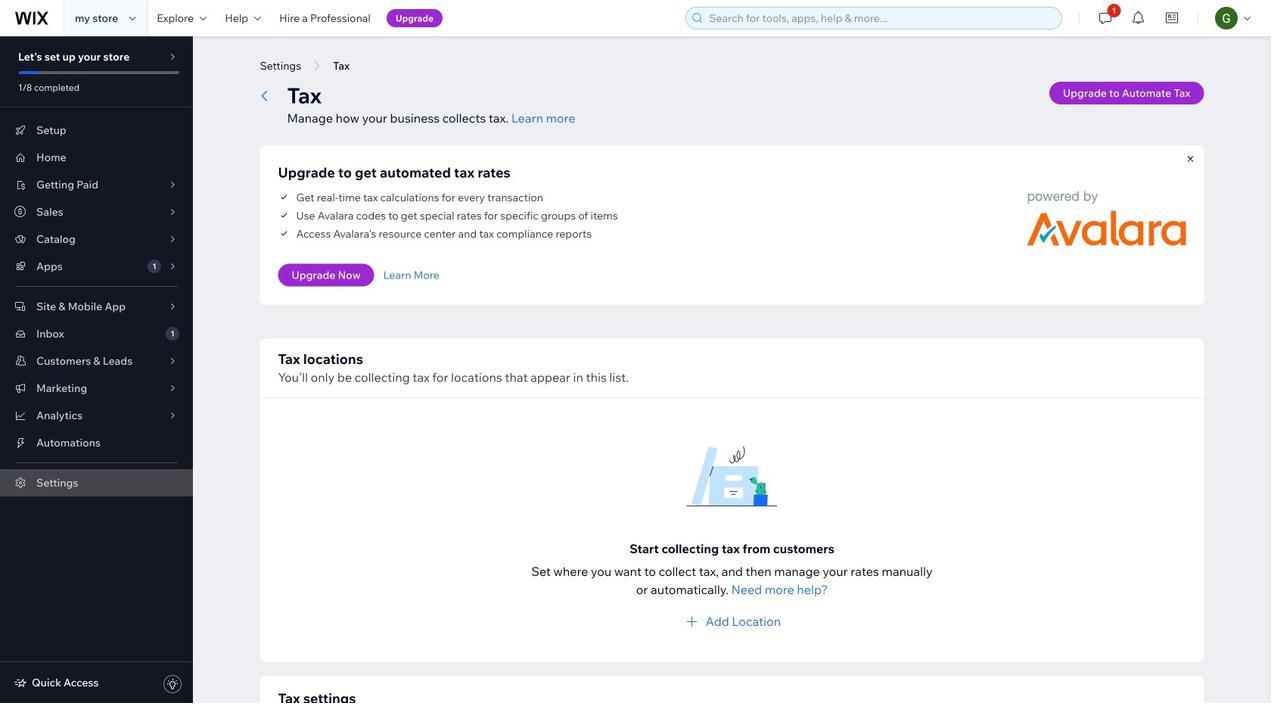 Task type: vqa. For each thing, say whether or not it's contained in the screenshot.
Search for tools, apps, help & more... field on the top right
yes



Task type: locate. For each thing, give the bounding box(es) containing it.
Search for tools, apps, help & more... field
[[705, 8, 1057, 29]]



Task type: describe. For each thing, give the bounding box(es) containing it.
sidebar element
[[0, 36, 193, 703]]



